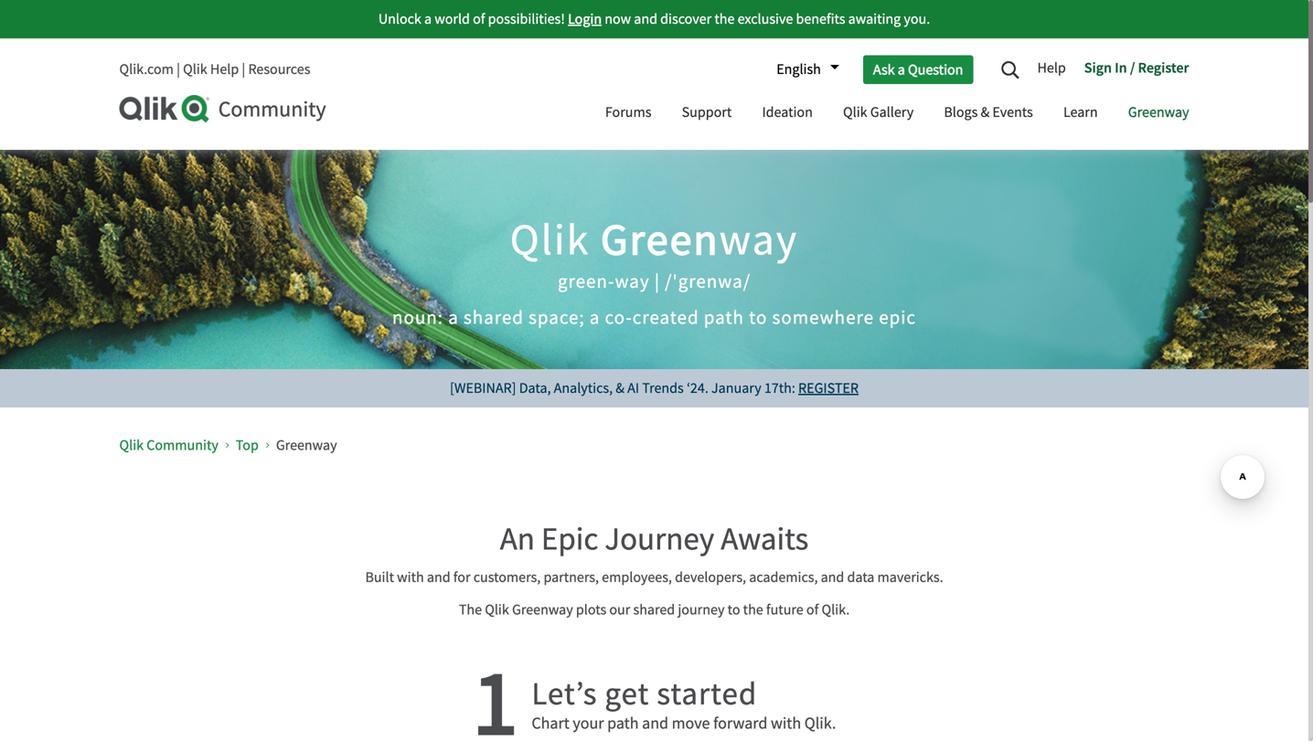 Task type: locate. For each thing, give the bounding box(es) containing it.
with right built in the left of the page
[[397, 568, 424, 587]]

to right journey
[[728, 601, 740, 620]]

journey
[[678, 601, 725, 620]]

0 horizontal spatial with
[[397, 568, 424, 587]]

employees,
[[602, 568, 672, 587]]

& left ai
[[616, 379, 625, 398]]

qlik. down data
[[822, 601, 850, 620]]

0 vertical spatial greenway
[[1128, 103, 1189, 122]]

qlik inside "qlik green way green-way | /'grenwa/"
[[510, 212, 590, 268]]

[webinar]
[[450, 379, 516, 398]]

1 vertical spatial to
[[728, 601, 740, 620]]

0 horizontal spatial shared
[[464, 305, 524, 330]]

|
[[177, 60, 180, 79], [242, 60, 245, 79], [655, 269, 660, 294]]

0 vertical spatial to
[[749, 305, 768, 330]]

ask a question link
[[863, 55, 973, 84]]

a for noun:
[[448, 305, 459, 330]]

1 horizontal spatial shared
[[633, 601, 675, 620]]

| right qlik.com link
[[177, 60, 180, 79]]

with
[[397, 568, 424, 587], [771, 713, 801, 734]]

help left 'resources' link
[[210, 60, 239, 79]]

qlik.
[[822, 601, 850, 620], [805, 713, 836, 734]]

1 vertical spatial with
[[771, 713, 801, 734]]

awaiting
[[848, 10, 901, 28]]

the
[[715, 10, 735, 28], [743, 601, 763, 620]]

with right forward
[[771, 713, 801, 734]]

trends
[[642, 379, 684, 398]]

0 horizontal spatial to
[[728, 601, 740, 620]]

menu bar
[[592, 87, 1203, 141]]

1 horizontal spatial with
[[771, 713, 801, 734]]

of
[[473, 10, 485, 28], [807, 601, 819, 620]]

unlock
[[378, 10, 421, 28]]

way up co-
[[615, 269, 650, 294]]

1 horizontal spatial &
[[981, 103, 990, 122]]

the right discover
[[715, 10, 735, 28]]

1 vertical spatial way
[[615, 269, 650, 294]]

the
[[459, 601, 482, 620]]

a
[[424, 10, 432, 28], [898, 60, 905, 79], [448, 305, 459, 330], [590, 305, 600, 330]]

qlik image
[[119, 95, 211, 123]]

greenway
[[1128, 103, 1189, 122], [276, 436, 337, 455], [512, 601, 573, 620]]

community left 'top'
[[147, 436, 218, 455]]

1 horizontal spatial greenway
[[512, 601, 573, 620]]

0 horizontal spatial &
[[616, 379, 625, 398]]

0 vertical spatial path
[[704, 305, 744, 330]]

top link
[[236, 436, 259, 455]]

help left sign at right top
[[1038, 59, 1066, 77]]

community inside list
[[147, 436, 218, 455]]

1 vertical spatial greenway
[[276, 436, 337, 455]]

epic
[[879, 305, 916, 330]]

1 horizontal spatial |
[[242, 60, 245, 79]]

1 horizontal spatial of
[[807, 601, 819, 620]]

0 vertical spatial of
[[473, 10, 485, 28]]

noun: a shared space; a co-created path to somewhere epic
[[392, 305, 916, 330]]

way
[[719, 212, 799, 268], [615, 269, 650, 294]]

english button
[[768, 54, 839, 85]]

forward
[[713, 713, 768, 734]]

ideation
[[762, 103, 813, 122]]

journey
[[605, 519, 714, 560]]

register
[[798, 379, 859, 398]]

events
[[993, 103, 1033, 122]]

0 vertical spatial way
[[719, 212, 799, 268]]

0 horizontal spatial path
[[607, 713, 639, 734]]

qlik green way green-way | /'grenwa/
[[510, 212, 799, 294]]

to down /'grenwa/
[[749, 305, 768, 330]]

&
[[981, 103, 990, 122], [616, 379, 625, 398]]

a for unlock
[[424, 10, 432, 28]]

qlik gallery
[[843, 103, 914, 122]]

community link
[[119, 95, 573, 123]]

0 vertical spatial &
[[981, 103, 990, 122]]

0 vertical spatial qlik.
[[822, 601, 850, 620]]

0 horizontal spatial greenway
[[276, 436, 337, 455]]

blogs
[[944, 103, 978, 122]]

2 vertical spatial greenway
[[512, 601, 573, 620]]

0 vertical spatial with
[[397, 568, 424, 587]]

let's get started chart your path and move forward with qlik.
[[532, 674, 836, 734]]

1 vertical spatial path
[[607, 713, 639, 734]]

community
[[218, 96, 326, 123], [147, 436, 218, 455]]

path
[[704, 305, 744, 330], [607, 713, 639, 734]]

shared
[[464, 305, 524, 330], [633, 601, 675, 620]]

support button
[[668, 87, 746, 141]]

ai
[[628, 379, 639, 398]]

1 vertical spatial qlik.
[[805, 713, 836, 734]]

0 horizontal spatial |
[[177, 60, 180, 79]]

1 vertical spatial the
[[743, 601, 763, 620]]

blogs & events button
[[930, 87, 1047, 141]]

somewhere
[[772, 305, 874, 330]]

2 horizontal spatial greenway
[[1128, 103, 1189, 122]]

shared left space;
[[464, 305, 524, 330]]

and left move
[[642, 713, 669, 734]]

[webinar]  data, analytics, & ai trends '24. january 17th: register
[[450, 379, 859, 398]]

shared right "our"
[[633, 601, 675, 620]]

qlik.com link
[[119, 60, 174, 79]]

the left future
[[743, 601, 763, 620]]

of right future
[[807, 601, 819, 620]]

path down /'grenwa/
[[704, 305, 744, 330]]

0 vertical spatial the
[[715, 10, 735, 28]]

register
[[1138, 59, 1189, 77]]

of right world
[[473, 10, 485, 28]]

a right noun:
[[448, 305, 459, 330]]

created
[[633, 305, 699, 330]]

greenway down partners,
[[512, 601, 573, 620]]

1 vertical spatial of
[[807, 601, 819, 620]]

0 horizontal spatial way
[[615, 269, 650, 294]]

partners,
[[544, 568, 599, 587]]

qlik
[[183, 60, 207, 79], [843, 103, 868, 122], [510, 212, 590, 268], [119, 436, 144, 455], [485, 601, 509, 620]]

a left world
[[424, 10, 432, 28]]

1 horizontal spatial way
[[719, 212, 799, 268]]

resources
[[248, 60, 310, 79]]

future
[[766, 601, 804, 620]]

help link
[[1038, 52, 1075, 87]]

greenway down register
[[1128, 103, 1189, 122]]

| up noun: a shared space; a co-created path to somewhere epic
[[655, 269, 660, 294]]

our
[[609, 601, 630, 620]]

noun:
[[392, 305, 444, 330]]

an
[[500, 519, 535, 560]]

community down resources
[[218, 96, 326, 123]]

epic
[[541, 519, 598, 560]]

started
[[657, 674, 758, 715]]

greenway link
[[1115, 87, 1203, 141]]

january
[[712, 379, 762, 398]]

way up /'grenwa/
[[719, 212, 799, 268]]

2 horizontal spatial |
[[655, 269, 660, 294]]

support
[[682, 103, 732, 122]]

qlik. right forward
[[805, 713, 836, 734]]

a right ask
[[898, 60, 905, 79]]

question
[[908, 60, 963, 79]]

list
[[119, 422, 1139, 470]]

| right the qlik help link
[[242, 60, 245, 79]]

& right blogs
[[981, 103, 990, 122]]

1 vertical spatial &
[[616, 379, 625, 398]]

1 vertical spatial community
[[147, 436, 218, 455]]

path right your
[[607, 713, 639, 734]]

greenway right 'top'
[[276, 436, 337, 455]]



Task type: describe. For each thing, give the bounding box(es) containing it.
1 horizontal spatial to
[[749, 305, 768, 330]]

1 horizontal spatial help
[[1038, 59, 1066, 77]]

menu bar containing forums
[[592, 87, 1203, 141]]

co-
[[605, 305, 633, 330]]

english
[[777, 60, 821, 79]]

now
[[605, 10, 631, 28]]

qlik for green
[[510, 212, 590, 268]]

ideation button
[[749, 87, 827, 141]]

discover
[[660, 10, 712, 28]]

forums button
[[592, 87, 665, 141]]

ask a question
[[873, 60, 963, 79]]

world
[[435, 10, 470, 28]]

17th:
[[764, 379, 796, 398]]

register link
[[798, 379, 859, 398]]

awaits
[[721, 519, 809, 560]]

qlik for community
[[119, 436, 144, 455]]

1 horizontal spatial the
[[743, 601, 763, 620]]

academics,
[[749, 568, 818, 587]]

& inside popup button
[[981, 103, 990, 122]]

data
[[847, 568, 875, 587]]

data,
[[519, 379, 551, 398]]

qlik help link
[[183, 60, 239, 79]]

learn
[[1064, 103, 1098, 122]]

1 horizontal spatial path
[[704, 305, 744, 330]]

ask
[[873, 60, 895, 79]]

a left co-
[[590, 305, 600, 330]]

with inside let's get started chart your path and move forward with qlik.
[[771, 713, 801, 734]]

a for ask
[[898, 60, 905, 79]]

qlik community
[[119, 436, 218, 455]]

you.
[[904, 10, 930, 28]]

0 vertical spatial community
[[218, 96, 326, 123]]

0 horizontal spatial the
[[715, 10, 735, 28]]

0 horizontal spatial help
[[210, 60, 239, 79]]

qlik.com
[[119, 60, 174, 79]]

| inside "qlik green way green-way | /'grenwa/"
[[655, 269, 660, 294]]

sign
[[1084, 59, 1112, 77]]

'24.
[[687, 379, 709, 398]]

top
[[236, 436, 259, 455]]

qlik for gallery
[[843, 103, 868, 122]]

blogs & events
[[944, 103, 1033, 122]]

unlock a world of possibilities! login now and discover the exclusive benefits awaiting you.
[[378, 10, 930, 28]]

gallery
[[870, 103, 914, 122]]

login
[[568, 10, 602, 28]]

benefits
[[796, 10, 846, 28]]

forums
[[605, 103, 652, 122]]

sign in / register link
[[1075, 52, 1189, 87]]

move
[[672, 713, 710, 734]]

and inside let's get started chart your path and move forward with qlik.
[[642, 713, 669, 734]]

sign in / register
[[1084, 59, 1189, 77]]

and left for
[[427, 568, 450, 587]]

your
[[573, 713, 604, 734]]

with inside "an epic journey awaits built with and for customers, partners, employees, developers, academics,     and data mavericks."
[[397, 568, 424, 587]]

green
[[601, 212, 719, 268]]

the qlik greenway plots our shared journey to the future of qlik.
[[459, 601, 850, 620]]

1 vertical spatial shared
[[633, 601, 675, 620]]

list containing qlik community
[[119, 422, 1139, 470]]

qlik. inside let's get started chart your path and move forward with qlik.
[[805, 713, 836, 734]]

0 horizontal spatial of
[[473, 10, 485, 28]]

qlik gallery link
[[830, 87, 928, 141]]

login link
[[568, 10, 602, 28]]

0 vertical spatial shared
[[464, 305, 524, 330]]

and left data
[[821, 568, 844, 587]]

built
[[365, 568, 394, 587]]

possibilities!
[[488, 10, 565, 28]]

exclusive
[[738, 10, 793, 28]]

mavericks.
[[878, 568, 943, 587]]

plots
[[576, 601, 607, 620]]

qlik.com | qlik help | resources
[[119, 60, 310, 79]]

chart
[[532, 713, 570, 734]]

analytics,
[[554, 379, 613, 398]]

and right now
[[634, 10, 658, 28]]

get
[[605, 674, 650, 715]]

/
[[1130, 59, 1135, 77]]

learn button
[[1050, 87, 1112, 141]]

developers,
[[675, 568, 746, 587]]

green-
[[558, 269, 615, 294]]

/'grenwa/
[[665, 269, 751, 294]]

an epic journey awaits built with and for customers, partners, employees, developers, academics,     and data mavericks.
[[365, 519, 943, 587]]

customers,
[[473, 568, 541, 587]]

let's
[[532, 674, 598, 715]]

resources link
[[248, 60, 310, 79]]

for
[[453, 568, 471, 587]]

path inside let's get started chart your path and move forward with qlik.
[[607, 713, 639, 734]]

space;
[[529, 305, 585, 330]]

in
[[1115, 59, 1127, 77]]

qlik community link
[[119, 436, 218, 455]]



Task type: vqa. For each thing, say whether or not it's contained in the screenshot.
qlik.com/us/company/academic-program
no



